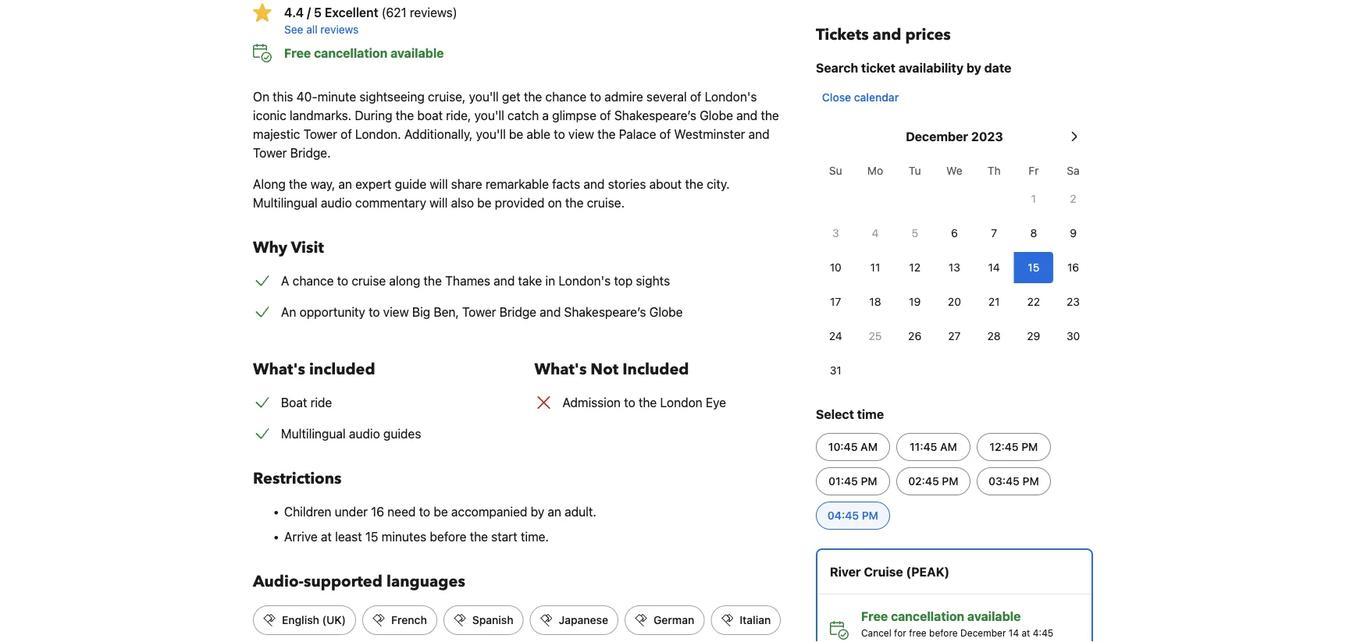 Task type: describe. For each thing, give the bounding box(es) containing it.
2023
[[971, 129, 1003, 144]]

free cancellation available cancel for free before december 14 at 4:45 pm for a full refund
[[861, 610, 1054, 643]]

admire
[[605, 89, 643, 104]]

2 will from the top
[[430, 196, 448, 210]]

majestic
[[253, 127, 300, 142]]

28 December 2023 checkbox
[[974, 321, 1014, 352]]

eye
[[706, 396, 726, 410]]

mo
[[868, 164, 883, 177]]

see all reviews button
[[284, 22, 791, 37]]

9
[[1070, 227, 1077, 240]]

landmarks.
[[290, 108, 352, 123]]

7 December 2023 checkbox
[[974, 218, 1014, 249]]

a chance to cruise along the thames and take in london's top sights
[[281, 274, 670, 289]]

21
[[989, 296, 1000, 308]]

chance inside on this 40-minute sightseeing cruise, you'll get the chance to admire several of london's iconic landmarks. during the boat ride, you'll catch a glimpse of shakespeare's globe and the majestic tower of london. additionally, you'll be able to view the palace of westminster and tower bridge.
[[546, 89, 587, 104]]

tickets
[[816, 24, 869, 46]]

an inside along the way, an expert guide will share remarkable facts and stories about the city. multilingual audio commentary will also be provided on the cruise.
[[339, 177, 352, 192]]

full
[[901, 642, 914, 643]]

4:45
[[1033, 628, 1054, 639]]

0 vertical spatial for
[[894, 628, 907, 639]]

along
[[389, 274, 420, 289]]

accompanied
[[451, 505, 527, 520]]

and up westminster
[[737, 108, 758, 123]]

ticket
[[861, 61, 896, 75]]

free for free cancellation available
[[284, 46, 311, 61]]

cruise,
[[428, 89, 466, 104]]

17 December 2023 checkbox
[[816, 287, 856, 318]]

arrive at least 15 minutes before the start time.
[[284, 530, 549, 545]]

a inside free cancellation available cancel for free before december 14 at 4:45 pm for a full refund
[[893, 642, 898, 643]]

guides
[[383, 427, 421, 442]]

/
[[307, 5, 311, 20]]

31
[[830, 364, 842, 377]]

20 December 2023 checkbox
[[935, 287, 974, 318]]

reviews
[[321, 23, 359, 36]]

close
[[822, 91, 851, 104]]

0 horizontal spatial globe
[[650, 305, 683, 320]]

tickets and prices
[[816, 24, 951, 46]]

additionally,
[[404, 127, 473, 142]]

22
[[1027, 296, 1040, 308]]

8
[[1030, 227, 1037, 240]]

18 December 2023 checkbox
[[856, 287, 895, 318]]

availability
[[899, 61, 964, 75]]

minute
[[318, 89, 356, 104]]

16 December 2023 checkbox
[[1054, 252, 1093, 283]]

13
[[949, 261, 961, 274]]

expert
[[356, 177, 392, 192]]

02:45 pm
[[908, 475, 959, 488]]

multilingual audio guides
[[281, 427, 421, 442]]

river cruise (peak)
[[830, 565, 950, 580]]

10
[[830, 261, 842, 274]]

opportunity
[[300, 305, 365, 320]]

23 December 2023 checkbox
[[1054, 287, 1093, 318]]

this
[[273, 89, 293, 104]]

14 December 2023 checkbox
[[974, 252, 1014, 283]]

view inside on this 40-minute sightseeing cruise, you'll get the chance to admire several of london's iconic landmarks. during the boat ride, you'll catch a glimpse of shakespeare's globe and the majestic tower of london. additionally, you'll be able to view the palace of westminster and tower bridge.
[[569, 127, 594, 142]]

boat ride
[[281, 396, 332, 410]]

city.
[[707, 177, 730, 192]]

what's included
[[253, 359, 375, 381]]

free for free cancellation available cancel for free before december 14 at 4:45 pm for a full refund
[[861, 610, 888, 624]]

under
[[335, 505, 368, 520]]

14 inside free cancellation available cancel for free before december 14 at 4:45 pm for a full refund
[[1009, 628, 1019, 639]]

available for free cancellation available
[[391, 46, 444, 61]]

pm for 03:45 pm
[[1023, 475, 1039, 488]]

way,
[[311, 177, 335, 192]]

of down landmarks.
[[341, 127, 352, 142]]

arrive
[[284, 530, 318, 545]]

3
[[832, 227, 839, 240]]

admission
[[563, 396, 621, 410]]

1 December 2023 checkbox
[[1014, 184, 1054, 215]]

share
[[451, 177, 482, 192]]

12
[[909, 261, 921, 274]]

4.4 / 5 excellent (621 reviews) see all reviews
[[284, 5, 457, 36]]

14 inside option
[[988, 261, 1000, 274]]

28
[[988, 330, 1001, 343]]

1 vertical spatial you'll
[[475, 108, 504, 123]]

visit
[[291, 237, 324, 259]]

december inside free cancellation available cancel for free before december 14 at 4:45 pm for a full refund
[[961, 628, 1006, 639]]

0 vertical spatial you'll
[[469, 89, 499, 104]]

2 vertical spatial you'll
[[476, 127, 506, 142]]

commentary
[[355, 196, 426, 210]]

catch
[[508, 108, 539, 123]]

cancellation for free cancellation available
[[314, 46, 388, 61]]

0 horizontal spatial be
[[434, 505, 448, 520]]

19 December 2023 checkbox
[[895, 287, 935, 318]]

21 December 2023 checkbox
[[974, 287, 1014, 318]]

close calendar button
[[816, 84, 905, 112]]

25
[[869, 330, 882, 343]]

5 inside 4.4 / 5 excellent (621 reviews) see all reviews
[[314, 5, 322, 20]]

during
[[355, 108, 392, 123]]

11:45 am
[[910, 441, 957, 454]]

(peak)
[[906, 565, 950, 580]]

to right need
[[419, 505, 430, 520]]

27 December 2023 checkbox
[[935, 321, 974, 352]]

1 will from the top
[[430, 177, 448, 192]]

why visit
[[253, 237, 324, 259]]

12 December 2023 checkbox
[[895, 252, 935, 283]]

0 horizontal spatial for
[[878, 642, 890, 643]]

to down what's not included on the bottom of the page
[[624, 396, 635, 410]]

facts
[[552, 177, 580, 192]]

(621
[[382, 5, 407, 20]]

several
[[647, 89, 687, 104]]

minutes
[[382, 530, 427, 545]]

10 December 2023 checkbox
[[816, 252, 856, 283]]

su
[[829, 164, 842, 177]]

take
[[518, 274, 542, 289]]

all
[[306, 23, 318, 36]]

sa
[[1067, 164, 1080, 177]]

1 horizontal spatial an
[[548, 505, 561, 520]]

0 horizontal spatial tower
[[253, 146, 287, 160]]

(uk)
[[322, 614, 346, 627]]

22 December 2023 checkbox
[[1014, 287, 1054, 318]]

5 December 2023 checkbox
[[895, 218, 935, 249]]

iconic
[[253, 108, 286, 123]]

23
[[1067, 296, 1080, 308]]

of right palace
[[660, 127, 671, 142]]

audio-supported languages
[[253, 572, 465, 593]]

on this 40-minute sightseeing cruise, you'll get the chance to admire several of london's iconic landmarks. during the boat ride, you'll catch a glimpse of shakespeare's globe and the majestic tower of london. additionally, you'll be able to view the palace of westminster and tower bridge.
[[253, 89, 779, 160]]

12:45
[[990, 441, 1019, 454]]

be inside along the way, an expert guide will share remarkable facts and stories about the city. multilingual audio commentary will also be provided on the cruise.
[[477, 196, 492, 210]]

0 vertical spatial tower
[[303, 127, 337, 142]]

excellent
[[325, 5, 378, 20]]

admission to the london eye
[[563, 396, 726, 410]]

11:45
[[910, 441, 937, 454]]

of right the several
[[690, 89, 702, 104]]

december 2023
[[906, 129, 1003, 144]]

29 December 2023 checkbox
[[1014, 321, 1054, 352]]

at inside free cancellation available cancel for free before december 14 at 4:45 pm for a full refund
[[1022, 628, 1030, 639]]

to left 'cruise'
[[337, 274, 348, 289]]

2 horizontal spatial tower
[[462, 305, 496, 320]]

on
[[548, 196, 562, 210]]

adult.
[[565, 505, 597, 520]]



Task type: locate. For each thing, give the bounding box(es) containing it.
1 vertical spatial free
[[861, 610, 888, 624]]

ride
[[310, 396, 332, 410]]

at left least
[[321, 530, 332, 545]]

1 horizontal spatial for
[[894, 628, 907, 639]]

chance up glimpse
[[546, 89, 587, 104]]

english
[[282, 614, 319, 627]]

what's left not
[[535, 359, 587, 381]]

free down see
[[284, 46, 311, 61]]

1 vertical spatial chance
[[293, 274, 334, 289]]

be
[[509, 127, 523, 142], [477, 196, 492, 210], [434, 505, 448, 520]]

2 what's from the left
[[535, 359, 587, 381]]

be down catch
[[509, 127, 523, 142]]

1 horizontal spatial at
[[1022, 628, 1030, 639]]

0 horizontal spatial cancellation
[[314, 46, 388, 61]]

0 horizontal spatial chance
[[293, 274, 334, 289]]

fr
[[1029, 164, 1039, 177]]

4 December 2023 checkbox
[[856, 218, 895, 249]]

will left also
[[430, 196, 448, 210]]

1 horizontal spatial tower
[[303, 127, 337, 142]]

able
[[527, 127, 551, 142]]

of down admire
[[600, 108, 611, 123]]

pm right 01:45
[[861, 475, 878, 488]]

sights
[[636, 274, 670, 289]]

will
[[430, 177, 448, 192], [430, 196, 448, 210]]

before up refund
[[929, 628, 958, 639]]

before down children under 16 need to be accompanied by an adult.
[[430, 530, 467, 545]]

0 vertical spatial be
[[509, 127, 523, 142]]

1 vertical spatial before
[[929, 628, 958, 639]]

1 vertical spatial december
[[961, 628, 1006, 639]]

13 December 2023 checkbox
[[935, 252, 974, 283]]

1 vertical spatial an
[[548, 505, 561, 520]]

pm right 12:45 at the right
[[1022, 441, 1038, 454]]

before inside free cancellation available cancel for free before december 14 at 4:45 pm for a full refund
[[929, 628, 958, 639]]

4
[[872, 227, 879, 240]]

london's right in
[[559, 274, 611, 289]]

available inside free cancellation available cancel for free before december 14 at 4:45 pm for a full refund
[[968, 610, 1021, 624]]

0 horizontal spatial at
[[321, 530, 332, 545]]

cruise
[[352, 274, 386, 289]]

4.4
[[284, 5, 304, 20]]

an right 'way,'
[[339, 177, 352, 192]]

1 horizontal spatial free
[[861, 610, 888, 624]]

a inside on this 40-minute sightseeing cruise, you'll get the chance to admire several of london's iconic landmarks. during the boat ride, you'll catch a glimpse of shakespeare's globe and the majestic tower of london. additionally, you'll be able to view the palace of westminster and tower bridge.
[[542, 108, 549, 123]]

1 vertical spatial multilingual
[[281, 427, 346, 442]]

a
[[281, 274, 289, 289]]

14 down 7 option
[[988, 261, 1000, 274]]

15 cell
[[1014, 249, 1054, 283]]

1 am from the left
[[861, 441, 878, 454]]

least
[[335, 530, 362, 545]]

shakespeare's down top
[[564, 305, 646, 320]]

river
[[830, 565, 861, 580]]

pm down cancel
[[861, 642, 875, 643]]

1 horizontal spatial available
[[968, 610, 1021, 624]]

tower down a chance to cruise along the thames and take in london's top sights
[[462, 305, 496, 320]]

5 inside checkbox
[[912, 227, 918, 240]]

december left 4:45
[[961, 628, 1006, 639]]

tower
[[303, 127, 337, 142], [253, 146, 287, 160], [462, 305, 496, 320]]

be up 'arrive at least 15 minutes before the start time.' at the bottom
[[434, 505, 448, 520]]

pm inside free cancellation available cancel for free before december 14 at 4:45 pm for a full refund
[[861, 642, 875, 643]]

9 December 2023 checkbox
[[1054, 218, 1093, 249]]

an
[[281, 305, 296, 320]]

also
[[451, 196, 474, 210]]

18
[[870, 296, 881, 308]]

1 vertical spatial audio
[[349, 427, 380, 442]]

for down cancel
[[878, 642, 890, 643]]

1 horizontal spatial before
[[929, 628, 958, 639]]

westminster
[[674, 127, 745, 142]]

audio inside along the way, an expert guide will share remarkable facts and stories about the city. multilingual audio commentary will also be provided on the cruise.
[[321, 196, 352, 210]]

view down glimpse
[[569, 127, 594, 142]]

you'll
[[469, 89, 499, 104], [475, 108, 504, 123], [476, 127, 506, 142]]

0 vertical spatial at
[[321, 530, 332, 545]]

1 vertical spatial by
[[531, 505, 544, 520]]

be right also
[[477, 196, 492, 210]]

pm right 03:45
[[1023, 475, 1039, 488]]

shakespeare's down the several
[[615, 108, 697, 123]]

31 December 2023 checkbox
[[816, 355, 856, 387]]

1 horizontal spatial am
[[940, 441, 957, 454]]

01:45 pm
[[829, 475, 878, 488]]

0 horizontal spatial 5
[[314, 5, 322, 20]]

0 vertical spatial multilingual
[[253, 196, 318, 210]]

a up able
[[542, 108, 549, 123]]

remarkable
[[486, 177, 549, 192]]

0 horizontal spatial am
[[861, 441, 878, 454]]

free inside free cancellation available cancel for free before december 14 at 4:45 pm for a full refund
[[861, 610, 888, 624]]

1 vertical spatial london's
[[559, 274, 611, 289]]

to down 'cruise'
[[369, 305, 380, 320]]

calendar
[[854, 91, 899, 104]]

0 vertical spatial 16
[[1068, 261, 1079, 274]]

cancellation up free on the right of the page
[[891, 610, 965, 624]]

1 horizontal spatial london's
[[705, 89, 757, 104]]

5 up 12
[[912, 227, 918, 240]]

cancellation for free cancellation available cancel for free before december 14 at 4:45 pm for a full refund
[[891, 610, 965, 624]]

1 horizontal spatial view
[[569, 127, 594, 142]]

0 horizontal spatial free
[[284, 46, 311, 61]]

ben,
[[434, 305, 459, 320]]

15 inside checkbox
[[1028, 261, 1040, 274]]

0 horizontal spatial by
[[531, 505, 544, 520]]

1 vertical spatial for
[[878, 642, 890, 643]]

24
[[829, 330, 842, 343]]

1 vertical spatial a
[[893, 642, 898, 643]]

and left take
[[494, 274, 515, 289]]

french
[[391, 614, 427, 627]]

25 December 2023 checkbox
[[856, 321, 895, 352]]

16 inside 'option'
[[1068, 261, 1079, 274]]

0 vertical spatial cancellation
[[314, 46, 388, 61]]

pm right '04:45' on the bottom right
[[862, 510, 879, 522]]

2 December 2023 checkbox
[[1054, 184, 1093, 215]]

0 vertical spatial an
[[339, 177, 352, 192]]

bridge
[[500, 305, 537, 320]]

tower down majestic
[[253, 146, 287, 160]]

italian
[[740, 614, 771, 627]]

chance
[[546, 89, 587, 104], [293, 274, 334, 289]]

guide
[[395, 177, 427, 192]]

and
[[873, 24, 902, 46], [737, 108, 758, 123], [749, 127, 770, 142], [584, 177, 605, 192], [494, 274, 515, 289], [540, 305, 561, 320]]

3 December 2023 checkbox
[[816, 218, 856, 249]]

1 vertical spatial 14
[[1009, 628, 1019, 639]]

1 vertical spatial cancellation
[[891, 610, 965, 624]]

december up we on the right top
[[906, 129, 968, 144]]

to right able
[[554, 127, 565, 142]]

london's
[[705, 89, 757, 104], [559, 274, 611, 289]]

to
[[590, 89, 601, 104], [554, 127, 565, 142], [337, 274, 348, 289], [369, 305, 380, 320], [624, 396, 635, 410], [419, 505, 430, 520]]

a left full
[[893, 642, 898, 643]]

be inside on this 40-minute sightseeing cruise, you'll get the chance to admire several of london's iconic landmarks. during the boat ride, you'll catch a glimpse of shakespeare's globe and the majestic tower of london. additionally, you'll be able to view the palace of westminster and tower bridge.
[[509, 127, 523, 142]]

0 vertical spatial shakespeare's
[[615, 108, 697, 123]]

02:45
[[908, 475, 939, 488]]

view left big
[[383, 305, 409, 320]]

1 what's from the left
[[253, 359, 305, 381]]

will left share
[[430, 177, 448, 192]]

0 vertical spatial london's
[[705, 89, 757, 104]]

1 vertical spatial at
[[1022, 628, 1030, 639]]

1 horizontal spatial 15
[[1028, 261, 1040, 274]]

0 horizontal spatial view
[[383, 305, 409, 320]]

date
[[985, 61, 1012, 75]]

an opportunity to view big ben, tower bridge and shakespeare's globe
[[281, 305, 683, 320]]

what's up the boat
[[253, 359, 305, 381]]

17
[[830, 296, 841, 308]]

audio down 'way,'
[[321, 196, 352, 210]]

0 horizontal spatial available
[[391, 46, 444, 61]]

free
[[284, 46, 311, 61], [861, 610, 888, 624]]

london's inside on this 40-minute sightseeing cruise, you'll get the chance to admire several of london's iconic landmarks. during the boat ride, you'll catch a glimpse of shakespeare's globe and the majestic tower of london. additionally, you'll be able to view the palace of westminster and tower bridge.
[[705, 89, 757, 104]]

24 December 2023 checkbox
[[816, 321, 856, 352]]

what's for what's not included
[[535, 359, 587, 381]]

03:45 pm
[[989, 475, 1039, 488]]

what's not included
[[535, 359, 689, 381]]

cruise
[[864, 565, 903, 580]]

what's
[[253, 359, 305, 381], [535, 359, 587, 381]]

0 vertical spatial before
[[430, 530, 467, 545]]

chance right the a
[[293, 274, 334, 289]]

1 horizontal spatial by
[[967, 61, 982, 75]]

10:45
[[829, 441, 858, 454]]

0 horizontal spatial 16
[[371, 505, 384, 520]]

0 vertical spatial free
[[284, 46, 311, 61]]

london's up westminster
[[705, 89, 757, 104]]

for up full
[[894, 628, 907, 639]]

2 horizontal spatial be
[[509, 127, 523, 142]]

what's for what's included
[[253, 359, 305, 381]]

refund
[[917, 642, 946, 643]]

am for 11:45 am
[[940, 441, 957, 454]]

0 horizontal spatial london's
[[559, 274, 611, 289]]

am right 11:45
[[940, 441, 957, 454]]

cancellation
[[314, 46, 388, 61], [891, 610, 965, 624]]

german
[[654, 614, 695, 627]]

1 vertical spatial 5
[[912, 227, 918, 240]]

11 December 2023 checkbox
[[856, 252, 895, 283]]

1 horizontal spatial 16
[[1068, 261, 1079, 274]]

globe up westminster
[[700, 108, 733, 123]]

audio left guides
[[349, 427, 380, 442]]

need
[[388, 505, 416, 520]]

to up glimpse
[[590, 89, 601, 104]]

1 horizontal spatial be
[[477, 196, 492, 210]]

for
[[894, 628, 907, 639], [878, 642, 890, 643]]

big
[[412, 305, 430, 320]]

and up cruise.
[[584, 177, 605, 192]]

available for free cancellation available cancel for free before december 14 at 4:45 pm for a full refund
[[968, 610, 1021, 624]]

0 vertical spatial available
[[391, 46, 444, 61]]

2 vertical spatial tower
[[462, 305, 496, 320]]

london.
[[355, 127, 401, 142]]

available
[[391, 46, 444, 61], [968, 610, 1021, 624]]

14 left 4:45
[[1009, 628, 1019, 639]]

0 vertical spatial december
[[906, 129, 968, 144]]

and inside along the way, an expert guide will share remarkable facts and stories about the city. multilingual audio commentary will also be provided on the cruise.
[[584, 177, 605, 192]]

0 vertical spatial a
[[542, 108, 549, 123]]

1 vertical spatial tower
[[253, 146, 287, 160]]

8 December 2023 checkbox
[[1014, 218, 1054, 249]]

select
[[816, 407, 854, 422]]

2 am from the left
[[940, 441, 957, 454]]

cancellation inside free cancellation available cancel for free before december 14 at 4:45 pm for a full refund
[[891, 610, 965, 624]]

globe down sights at the left
[[650, 305, 683, 320]]

0 vertical spatial 14
[[988, 261, 1000, 274]]

multilingual down along
[[253, 196, 318, 210]]

1 vertical spatial 15
[[365, 530, 378, 545]]

29
[[1027, 330, 1041, 343]]

0 vertical spatial 15
[[1028, 261, 1040, 274]]

1 vertical spatial view
[[383, 305, 409, 320]]

0 horizontal spatial 15
[[365, 530, 378, 545]]

0 vertical spatial view
[[569, 127, 594, 142]]

cancellation down reviews
[[314, 46, 388, 61]]

am for 10:45 am
[[861, 441, 878, 454]]

0 vertical spatial chance
[[546, 89, 587, 104]]

time
[[857, 407, 884, 422]]

at left 4:45
[[1022, 628, 1030, 639]]

why
[[253, 237, 288, 259]]

close calendar
[[822, 91, 899, 104]]

1 horizontal spatial globe
[[700, 108, 733, 123]]

grid containing su
[[816, 155, 1093, 387]]

16 down 9 checkbox
[[1068, 261, 1079, 274]]

2 vertical spatial be
[[434, 505, 448, 520]]

30
[[1067, 330, 1080, 343]]

6 December 2023 checkbox
[[935, 218, 974, 249]]

english (uk)
[[282, 614, 346, 627]]

16 left need
[[371, 505, 384, 520]]

free
[[909, 628, 927, 639]]

grid
[[816, 155, 1093, 387]]

shakespeare's
[[615, 108, 697, 123], [564, 305, 646, 320]]

1 vertical spatial will
[[430, 196, 448, 210]]

26 December 2023 checkbox
[[895, 321, 935, 352]]

by left date
[[967, 61, 982, 75]]

multilingual down boat ride
[[281, 427, 346, 442]]

top
[[614, 274, 633, 289]]

bridge.
[[290, 146, 331, 160]]

0 horizontal spatial an
[[339, 177, 352, 192]]

pm for 01:45 pm
[[861, 475, 878, 488]]

restrictions
[[253, 469, 342, 490]]

1 vertical spatial be
[[477, 196, 492, 210]]

1 horizontal spatial cancellation
[[891, 610, 965, 624]]

sightseeing
[[360, 89, 425, 104]]

children under 16 need to be accompanied by an adult.
[[284, 505, 597, 520]]

30 December 2023 checkbox
[[1054, 321, 1093, 352]]

0 vertical spatial will
[[430, 177, 448, 192]]

and right westminster
[[749, 127, 770, 142]]

children
[[284, 505, 332, 520]]

by up time.
[[531, 505, 544, 520]]

cancel
[[861, 628, 892, 639]]

0 horizontal spatial what's
[[253, 359, 305, 381]]

start
[[491, 530, 518, 545]]

multilingual inside along the way, an expert guide will share remarkable facts and stories about the city. multilingual audio commentary will also be provided on the cruise.
[[253, 196, 318, 210]]

1 horizontal spatial 14
[[1009, 628, 1019, 639]]

1 vertical spatial available
[[968, 610, 1021, 624]]

1 horizontal spatial a
[[893, 642, 898, 643]]

0 horizontal spatial before
[[430, 530, 467, 545]]

a
[[542, 108, 549, 123], [893, 642, 898, 643]]

get
[[502, 89, 521, 104]]

1 horizontal spatial chance
[[546, 89, 587, 104]]

1 vertical spatial 16
[[371, 505, 384, 520]]

an left adult.
[[548, 505, 561, 520]]

search ticket availability by date
[[816, 61, 1012, 75]]

and down in
[[540, 305, 561, 320]]

along
[[253, 177, 286, 192]]

pm right 02:45
[[942, 475, 959, 488]]

before
[[430, 530, 467, 545], [929, 628, 958, 639]]

15 down 8 option
[[1028, 261, 1040, 274]]

pm for 02:45 pm
[[942, 475, 959, 488]]

pm for 04:45 pm
[[862, 510, 879, 522]]

1 vertical spatial shakespeare's
[[564, 305, 646, 320]]

0 vertical spatial by
[[967, 61, 982, 75]]

palace
[[619, 127, 656, 142]]

in
[[546, 274, 555, 289]]

04:45 pm
[[828, 510, 879, 522]]

0 vertical spatial globe
[[700, 108, 733, 123]]

27
[[948, 330, 961, 343]]

shakespeare's inside on this 40-minute sightseeing cruise, you'll get the chance to admire several of london's iconic landmarks. during the boat ride, you'll catch a glimpse of shakespeare's globe and the majestic tower of london. additionally, you'll be able to view the palace of westminster and tower bridge.
[[615, 108, 697, 123]]

5 right /
[[314, 5, 322, 20]]

pm
[[1022, 441, 1038, 454], [861, 475, 878, 488], [942, 475, 959, 488], [1023, 475, 1039, 488], [862, 510, 879, 522], [861, 642, 875, 643]]

along the way, an expert guide will share remarkable facts and stories about the city. multilingual audio commentary will also be provided on the cruise.
[[253, 177, 730, 210]]

globe inside on this 40-minute sightseeing cruise, you'll get the chance to admire several of london's iconic landmarks. during the boat ride, you'll catch a glimpse of shakespeare's globe and the majestic tower of london. additionally, you'll be able to view the palace of westminster and tower bridge.
[[700, 108, 733, 123]]

11
[[871, 261, 880, 274]]

1 vertical spatial globe
[[650, 305, 683, 320]]

am right the 10:45
[[861, 441, 878, 454]]

5
[[314, 5, 322, 20], [912, 227, 918, 240]]

free up cancel
[[861, 610, 888, 624]]

0 vertical spatial 5
[[314, 5, 322, 20]]

tower down landmarks.
[[303, 127, 337, 142]]

15 right least
[[365, 530, 378, 545]]

0 vertical spatial audio
[[321, 196, 352, 210]]

pm for 12:45 pm
[[1022, 441, 1038, 454]]

and up the 'ticket' at right top
[[873, 24, 902, 46]]

1 horizontal spatial 5
[[912, 227, 918, 240]]

15 December 2023 checkbox
[[1014, 252, 1054, 283]]

0 horizontal spatial 14
[[988, 261, 1000, 274]]

1 horizontal spatial what's
[[535, 359, 587, 381]]

0 horizontal spatial a
[[542, 108, 549, 123]]



Task type: vqa. For each thing, say whether or not it's contained in the screenshot.


